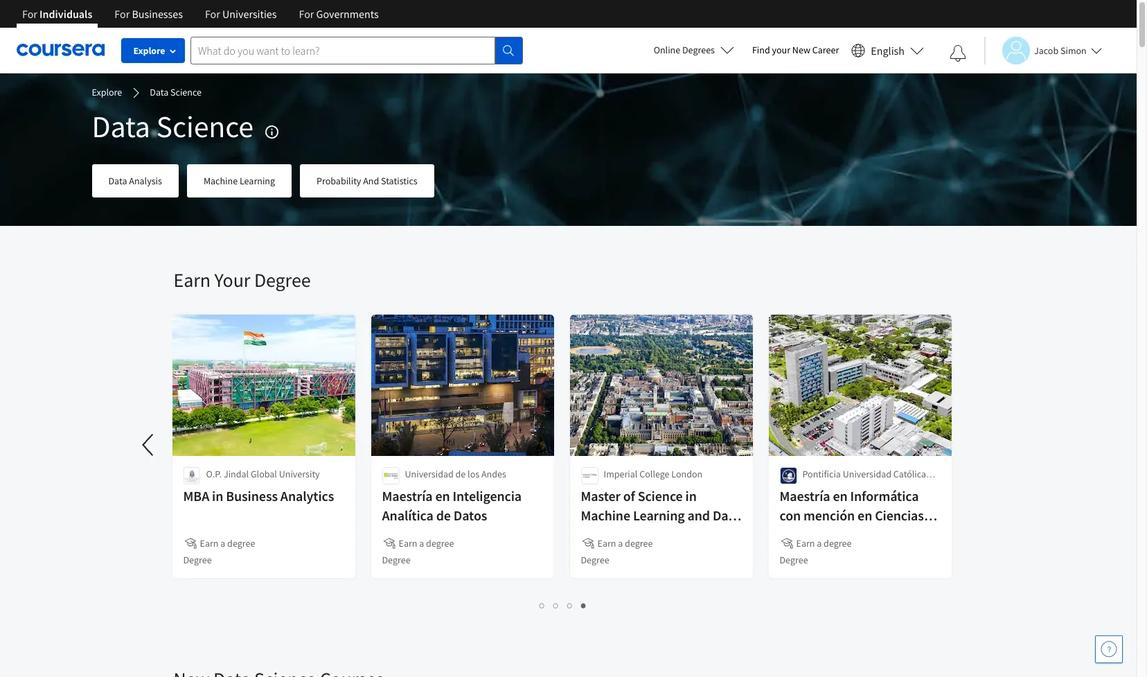Task type: locate. For each thing, give the bounding box(es) containing it.
earn down mba
[[200, 537, 219, 550]]

earn left your
[[174, 268, 211, 293]]

explore down explore dropdown button
[[92, 86, 122, 98]]

en inside 'maestría en inteligencia analítica de datos'
[[436, 487, 450, 505]]

degree down 'maestría en inteligencia analítica de datos'
[[426, 537, 454, 550]]

maestría up analítica
[[382, 487, 433, 505]]

universidad de los andes image
[[382, 467, 400, 485]]

earn a degree down of
[[598, 537, 653, 550]]

ciencias
[[876, 507, 925, 524]]

analítica
[[382, 507, 434, 524]]

0 horizontal spatial de
[[436, 507, 451, 524]]

show notifications image
[[950, 45, 967, 62]]

explore down for businesses
[[133, 44, 165, 57]]

maestría inside 'maestría en inteligencia analítica de datos'
[[382, 487, 433, 505]]

datos
[[454, 507, 487, 524]]

machine inside master of science in machine learning and data science
[[581, 507, 631, 524]]

3
[[568, 599, 573, 612]]

probability and statistics link
[[300, 164, 434, 197]]

los
[[468, 468, 480, 480]]

machine learning link
[[187, 164, 292, 197]]

earn
[[174, 268, 211, 293], [200, 537, 219, 550], [399, 537, 418, 550], [598, 537, 617, 550], [797, 537, 815, 550]]

o.p. jindal global university
[[206, 468, 320, 480]]

1 vertical spatial learning
[[633, 507, 685, 524]]

1 horizontal spatial machine
[[581, 507, 631, 524]]

machine
[[204, 174, 238, 187], [581, 507, 631, 524]]

data left con
[[713, 507, 740, 524]]

en
[[436, 487, 450, 505], [833, 487, 848, 505], [858, 507, 873, 524]]

online degrees button
[[643, 35, 746, 65]]

1 horizontal spatial universidad
[[843, 468, 892, 480]]

0 vertical spatial data science
[[150, 86, 202, 98]]

1 in from the left
[[212, 487, 223, 505]]

degree
[[254, 268, 311, 293], [183, 554, 212, 566], [382, 554, 411, 566], [581, 554, 610, 566], [780, 554, 809, 566]]

a down analítica
[[420, 537, 424, 550]]

o.p.
[[206, 468, 222, 480]]

data science down explore dropdown button
[[150, 86, 202, 98]]

find
[[753, 44, 771, 56]]

a
[[221, 537, 225, 550], [420, 537, 424, 550], [618, 537, 623, 550], [817, 537, 822, 550]]

list containing 1
[[174, 597, 953, 613]]

0 vertical spatial de
[[456, 468, 466, 480]]

2
[[554, 599, 559, 612]]

4 for from the left
[[299, 7, 314, 21]]

earn down con
[[797, 537, 815, 550]]

and
[[363, 174, 379, 187], [688, 507, 710, 524]]

3 earn a degree from the left
[[598, 537, 653, 550]]

1 horizontal spatial en
[[833, 487, 848, 505]]

science down college
[[638, 487, 683, 505]]

1 horizontal spatial maestría
[[780, 487, 831, 505]]

pontificia universidad católica del perú
[[803, 468, 927, 494]]

maestría
[[382, 487, 433, 505], [780, 487, 831, 505]]

2 vertical spatial de
[[780, 526, 795, 543]]

governments
[[316, 7, 379, 21]]

o.p. jindal global university image
[[183, 467, 200, 485]]

1 universidad from the left
[[405, 468, 454, 480]]

simon
[[1061, 44, 1087, 56]]

0 vertical spatial and
[[363, 174, 379, 187]]

0 horizontal spatial universidad
[[405, 468, 454, 480]]

for left universities
[[205, 7, 220, 21]]

andes
[[482, 468, 507, 480]]

1 vertical spatial de
[[436, 507, 451, 524]]

de left datos
[[436, 507, 451, 524]]

data
[[150, 86, 169, 98], [92, 107, 150, 146], [108, 174, 127, 187], [713, 507, 740, 524]]

analytics
[[281, 487, 334, 505]]

degrees
[[683, 44, 715, 56]]

earn for maestría en informática con mención en ciencias de la computación
[[797, 537, 815, 550]]

2 horizontal spatial de
[[780, 526, 795, 543]]

degree
[[227, 537, 255, 550], [426, 537, 454, 550], [625, 537, 653, 550], [824, 537, 852, 550]]

2 universidad from the left
[[843, 468, 892, 480]]

2 for from the left
[[115, 7, 130, 21]]

earn a degree down analítica
[[399, 537, 454, 550]]

1 button
[[536, 597, 550, 613]]

for for businesses
[[115, 7, 130, 21]]

college
[[640, 468, 670, 480]]

earn a degree down mención
[[797, 537, 852, 550]]

de
[[456, 468, 466, 480], [436, 507, 451, 524], [780, 526, 795, 543]]

science down explore dropdown button
[[171, 86, 202, 98]]

degree down mba
[[183, 554, 212, 566]]

data science
[[150, 86, 202, 98], [92, 107, 254, 146]]

4 earn a degree from the left
[[797, 537, 852, 550]]

new
[[793, 44, 811, 56]]

for left the individuals
[[22, 7, 37, 21]]

earn your degree
[[174, 268, 311, 293]]

for left businesses
[[115, 7, 130, 21]]

2 degree from the left
[[426, 537, 454, 550]]

a down mba in business analytics
[[221, 537, 225, 550]]

universities
[[223, 7, 277, 21]]

english
[[871, 43, 905, 57]]

maestría up con
[[780, 487, 831, 505]]

0 horizontal spatial machine
[[204, 174, 238, 187]]

de left the los
[[456, 468, 466, 480]]

explore
[[133, 44, 165, 57], [92, 86, 122, 98]]

and left statistics
[[363, 174, 379, 187]]

data left the analysis
[[108, 174, 127, 187]]

learning inside master of science in machine learning and data science
[[633, 507, 685, 524]]

la
[[798, 526, 808, 543]]

degree down analítica
[[382, 554, 411, 566]]

of
[[624, 487, 635, 505]]

3 degree from the left
[[625, 537, 653, 550]]

maestría inside maestría en informática con mención en ciencias de la computación
[[780, 487, 831, 505]]

1 horizontal spatial learning
[[633, 507, 685, 524]]

1 vertical spatial machine
[[581, 507, 631, 524]]

degree up 4
[[581, 554, 610, 566]]

jacob simon button
[[985, 36, 1103, 64]]

for left governments
[[299, 7, 314, 21]]

0 horizontal spatial learning
[[240, 174, 275, 187]]

What do you want to learn? text field
[[191, 36, 496, 64]]

degree down la
[[780, 554, 809, 566]]

2 earn a degree from the left
[[399, 537, 454, 550]]

degree down of
[[625, 537, 653, 550]]

earn down analítica
[[399, 537, 418, 550]]

degree right your
[[254, 268, 311, 293]]

earn down master
[[598, 537, 617, 550]]

universidad
[[405, 468, 454, 480], [843, 468, 892, 480]]

in right mba
[[212, 487, 223, 505]]

None search field
[[191, 36, 523, 64]]

en for informática
[[833, 487, 848, 505]]

probability
[[317, 174, 361, 187]]

en up 'computación'
[[858, 507, 873, 524]]

degree down business at the left bottom
[[227, 537, 255, 550]]

1 horizontal spatial and
[[688, 507, 710, 524]]

0 vertical spatial learning
[[240, 174, 275, 187]]

0 horizontal spatial maestría
[[382, 487, 433, 505]]

1 vertical spatial explore
[[92, 86, 122, 98]]

for universities
[[205, 7, 277, 21]]

con
[[780, 507, 801, 524]]

earn a degree
[[200, 537, 255, 550], [399, 537, 454, 550], [598, 537, 653, 550], [797, 537, 852, 550]]

degree down mención
[[824, 537, 852, 550]]

1 maestría from the left
[[382, 487, 433, 505]]

earn a degree down business at the left bottom
[[200, 537, 255, 550]]

in down "london"
[[686, 487, 697, 505]]

1 horizontal spatial in
[[686, 487, 697, 505]]

a right la
[[817, 537, 822, 550]]

de left la
[[780, 526, 795, 543]]

learning down of
[[633, 507, 685, 524]]

2 horizontal spatial en
[[858, 507, 873, 524]]

list
[[174, 597, 953, 613]]

de inside maestría en informática con mención en ciencias de la computación
[[780, 526, 795, 543]]

1 degree from the left
[[227, 537, 255, 550]]

a down master
[[618, 537, 623, 550]]

analysis
[[129, 174, 162, 187]]

master
[[581, 487, 621, 505]]

en down universidad de los andes
[[436, 487, 450, 505]]

degree for informática
[[824, 537, 852, 550]]

in
[[212, 487, 223, 505], [686, 487, 697, 505]]

for for universities
[[205, 7, 220, 21]]

and inside master of science in machine learning and data science
[[688, 507, 710, 524]]

degree for business
[[227, 537, 255, 550]]

coursera image
[[17, 39, 105, 61]]

1 for from the left
[[22, 7, 37, 21]]

mba
[[183, 487, 209, 505]]

for
[[22, 7, 37, 21], [115, 7, 130, 21], [205, 7, 220, 21], [299, 7, 314, 21]]

en up mención
[[833, 487, 848, 505]]

4 degree from the left
[[824, 537, 852, 550]]

universidad up informática
[[843, 468, 892, 480]]

maestría en informática con mención en ciencias de la computación
[[780, 487, 925, 543]]

a for mba in business analytics
[[221, 537, 225, 550]]

and down "london"
[[688, 507, 710, 524]]

4 a from the left
[[817, 537, 822, 550]]

earn a degree for science
[[598, 537, 653, 550]]

outlined info action image
[[264, 124, 280, 140]]

a for maestría en informática con mención en ciencias de la computación
[[817, 537, 822, 550]]

data down explore link
[[92, 107, 150, 146]]

1 vertical spatial and
[[688, 507, 710, 524]]

learning down outlined info action image
[[240, 174, 275, 187]]

1 earn a degree from the left
[[200, 537, 255, 550]]

3 a from the left
[[618, 537, 623, 550]]

0 horizontal spatial in
[[212, 487, 223, 505]]

data science up the analysis
[[92, 107, 254, 146]]

0 horizontal spatial en
[[436, 487, 450, 505]]

1 horizontal spatial de
[[456, 468, 466, 480]]

0 vertical spatial explore
[[133, 44, 165, 57]]

london
[[672, 468, 703, 480]]

0 horizontal spatial explore
[[92, 86, 122, 98]]

3 for from the left
[[205, 7, 220, 21]]

1 a from the left
[[221, 537, 225, 550]]

2 maestría from the left
[[780, 487, 831, 505]]

universidad inside pontificia universidad católica del perú
[[843, 468, 892, 480]]

degree for maestría en informática con mención en ciencias de la computación
[[780, 554, 809, 566]]

2 in from the left
[[686, 487, 697, 505]]

science down master
[[581, 526, 626, 543]]

global
[[251, 468, 277, 480]]

science
[[171, 86, 202, 98], [156, 107, 254, 146], [638, 487, 683, 505], [581, 526, 626, 543]]

2 a from the left
[[420, 537, 424, 550]]

earn a degree for business
[[200, 537, 255, 550]]

inteligencia
[[453, 487, 522, 505]]

jacob simon
[[1035, 44, 1087, 56]]

a for master of science in machine learning and data science
[[618, 537, 623, 550]]

1 horizontal spatial explore
[[133, 44, 165, 57]]

learning
[[240, 174, 275, 187], [633, 507, 685, 524]]

universidad right universidad de los andes image at the left
[[405, 468, 454, 480]]

data inside the data analysis link
[[108, 174, 127, 187]]



Task type: describe. For each thing, give the bounding box(es) containing it.
católica
[[894, 468, 927, 480]]

de inside 'maestría en inteligencia analítica de datos'
[[436, 507, 451, 524]]

data inside master of science in machine learning and data science
[[713, 507, 740, 524]]

earn a degree for informática
[[797, 537, 852, 550]]

previous slide image
[[132, 428, 165, 462]]

data analysis
[[108, 174, 162, 187]]

0 horizontal spatial and
[[363, 174, 379, 187]]

1 vertical spatial data science
[[92, 107, 254, 146]]

list inside earn your degree carousel element
[[174, 597, 953, 613]]

online degrees
[[654, 44, 715, 56]]

explore link
[[92, 85, 122, 101]]

imperial college london
[[604, 468, 703, 480]]

pontificia universidad católica del perú image
[[780, 467, 797, 485]]

master of science in machine learning and data science
[[581, 487, 740, 543]]

in inside master of science in machine learning and data science
[[686, 487, 697, 505]]

earn for maestría en inteligencia analítica de datos
[[399, 537, 418, 550]]

earn for mba in business analytics
[[200, 537, 219, 550]]

your
[[773, 44, 791, 56]]

degree for science
[[625, 537, 653, 550]]

your
[[215, 268, 251, 293]]

university
[[279, 468, 320, 480]]

en for inteligencia
[[436, 487, 450, 505]]

english button
[[847, 28, 930, 73]]

for for governments
[[299, 7, 314, 21]]

mención
[[804, 507, 855, 524]]

individuals
[[40, 7, 92, 21]]

perú
[[818, 482, 836, 494]]

help center image
[[1101, 641, 1118, 658]]

degree for master of science in machine learning and data science
[[581, 554, 610, 566]]

machine learning
[[204, 174, 275, 187]]

earn a degree for inteligencia
[[399, 537, 454, 550]]

3 button
[[564, 597, 577, 613]]

for for individuals
[[22, 7, 37, 21]]

businesses
[[132, 7, 183, 21]]

4
[[582, 599, 587, 612]]

science up machine learning link
[[156, 107, 254, 146]]

online
[[654, 44, 681, 56]]

maestría for con
[[780, 487, 831, 505]]

a for maestría en inteligencia analítica de datos
[[420, 537, 424, 550]]

1
[[540, 599, 546, 612]]

mba in business analytics
[[183, 487, 334, 505]]

probability and statistics
[[317, 174, 418, 187]]

4 button
[[577, 597, 591, 613]]

earn your degree carousel element
[[0, 226, 964, 625]]

explore inside dropdown button
[[133, 44, 165, 57]]

2 button
[[550, 597, 564, 613]]

universidad de los andes
[[405, 468, 507, 480]]

degree for maestría en inteligencia analítica de datos
[[382, 554, 411, 566]]

0 vertical spatial machine
[[204, 174, 238, 187]]

maestría for analítica
[[382, 487, 433, 505]]

data down explore dropdown button
[[150, 86, 169, 98]]

find your new career link
[[746, 42, 847, 59]]

banner navigation
[[11, 0, 390, 38]]

jacob
[[1035, 44, 1059, 56]]

statistics
[[381, 174, 418, 187]]

career
[[813, 44, 840, 56]]

for businesses
[[115, 7, 183, 21]]

jindal
[[224, 468, 249, 480]]

imperial
[[604, 468, 638, 480]]

del
[[803, 482, 816, 494]]

data analysis link
[[92, 164, 179, 197]]

earn for master of science in machine learning and data science
[[598, 537, 617, 550]]

business
[[226, 487, 278, 505]]

degree for inteligencia
[[426, 537, 454, 550]]

find your new career
[[753, 44, 840, 56]]

for individuals
[[22, 7, 92, 21]]

for governments
[[299, 7, 379, 21]]

degree for mba in business analytics
[[183, 554, 212, 566]]

pontificia
[[803, 468, 841, 480]]

imperial college london image
[[581, 467, 599, 485]]

computación
[[811, 526, 890, 543]]

maestría en inteligencia analítica de datos
[[382, 487, 522, 524]]

explore button
[[121, 38, 185, 63]]

informática
[[851, 487, 919, 505]]



Task type: vqa. For each thing, say whether or not it's contained in the screenshot.


